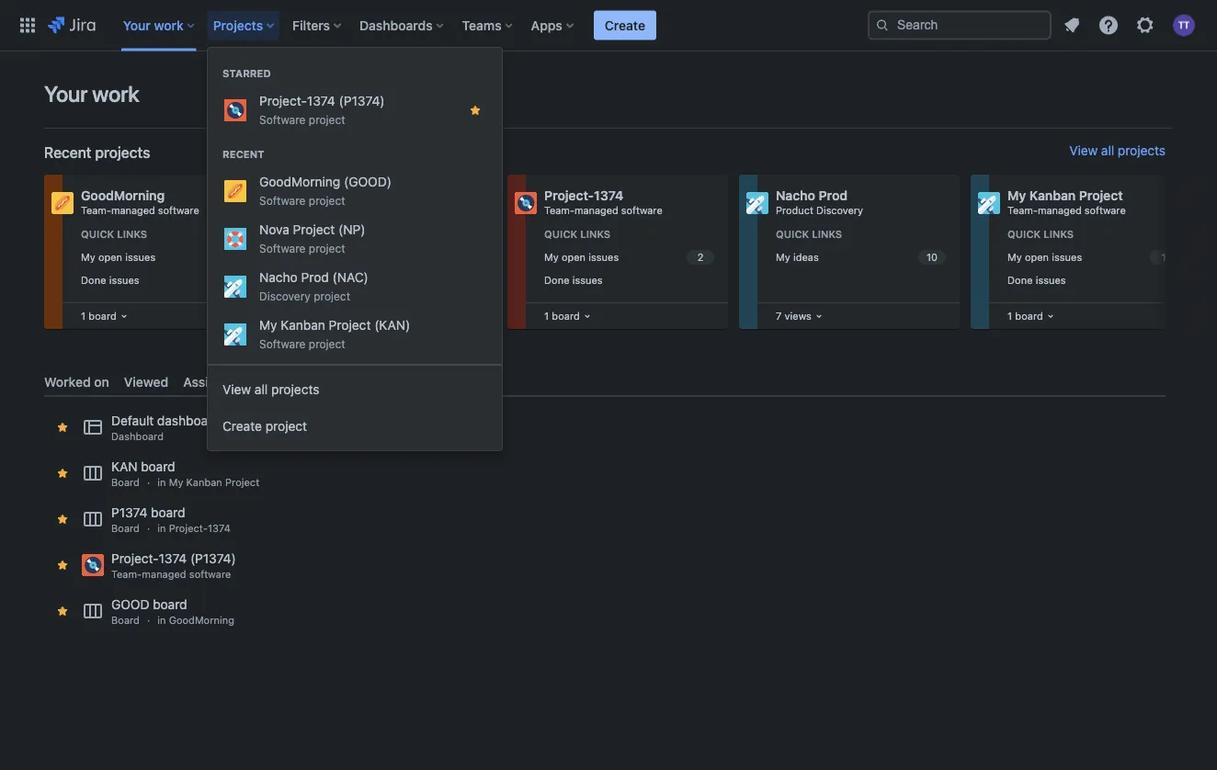 Task type: vqa. For each thing, say whether or not it's contained in the screenshot.
first You're from the bottom
no



Task type: describe. For each thing, give the bounding box(es) containing it.
1 horizontal spatial view all projects link
[[1069, 143, 1166, 162]]

1 board button for team-
[[77, 306, 131, 326]]

quick links for team-
[[81, 228, 147, 240]]

appswitcher icon image
[[17, 14, 39, 36]]

(p1374) for project-1374 (p1374) team-managed software
[[190, 551, 236, 567]]

links for 1374
[[580, 228, 611, 240]]

dashboard
[[111, 431, 164, 443]]

kanban for my kanban project (kan)
[[281, 318, 325, 333]]

links for kanban
[[1044, 228, 1074, 240]]

good board board · in goodmorning
[[111, 597, 234, 627]]

1 vertical spatial your work
[[44, 81, 139, 107]]

1374 for project-1374 (p1374) team-managed software
[[159, 551, 187, 567]]

banner containing your work
[[0, 0, 1217, 51]]

your work button
[[117, 11, 202, 40]]

views
[[785, 310, 812, 322]]

create button
[[594, 11, 656, 40]]

kanban inside kan board board · in my kanban project
[[186, 477, 222, 489]]

my inside my kanban project (kan) software project
[[259, 318, 277, 333]]

nova for nova project (np)
[[259, 222, 289, 237]]

managed inside project-1374 team-managed software
[[575, 205, 618, 217]]

prod for product
[[819, 188, 848, 203]]

dashboard
[[157, 413, 220, 429]]

done for team-
[[81, 274, 106, 286]]

worked
[[44, 374, 91, 389]]

project- inside p1374 board board · in project-1374
[[169, 523, 208, 535]]

notifications image
[[1061, 14, 1083, 36]]

quick for project-
[[544, 228, 577, 240]]

board inside kan board board · in my kanban project
[[141, 459, 175, 475]]

teams button
[[457, 11, 520, 40]]

board image for team-
[[580, 309, 595, 324]]

open for team-
[[98, 251, 122, 263]]

your profile and settings image
[[1173, 14, 1195, 36]]

settings image
[[1135, 14, 1157, 36]]

software inside my kanban project (kan) software project
[[259, 337, 306, 350]]

quick for nova
[[313, 228, 346, 240]]

kan
[[111, 459, 137, 475]]

team- inside my kanban project team-managed software
[[1008, 205, 1038, 217]]

project inside button
[[265, 419, 307, 434]]

star project-1374 (p1374) image
[[468, 103, 483, 118]]

1 board button for kanban
[[1004, 306, 1058, 326]]

1 vertical spatial your
[[44, 81, 88, 107]]

links for project
[[349, 228, 379, 240]]

quick links for kanban
[[1008, 228, 1074, 240]]

good
[[111, 597, 149, 612]]

my open issues link for nova project
[[309, 247, 485, 268]]

create project button
[[208, 408, 502, 445]]

1 for 1374
[[544, 310, 549, 322]]

recent for recent projects
[[44, 144, 91, 161]]

open for kanban
[[1025, 251, 1049, 263]]

nacho for nacho prod
[[776, 188, 815, 203]]

recent projects
[[44, 144, 150, 161]]

project inside project-1374 (p1374) software project
[[309, 113, 345, 126]]

star image
[[55, 466, 70, 481]]

3 star image from the top
[[55, 558, 70, 573]]

my open issues for kanban
[[1008, 251, 1082, 263]]

board inside p1374 board board · in project-1374
[[151, 505, 185, 521]]

your work inside popup button
[[123, 17, 184, 33]]

1 horizontal spatial projects
[[271, 382, 319, 397]]

1 vertical spatial view all projects link
[[208, 371, 502, 408]]

1 board button
[[541, 306, 595, 326]]

project inside goodmorning (good) software project
[[309, 194, 345, 207]]

your inside popup button
[[123, 17, 151, 33]]

search image
[[875, 18, 890, 33]]

kan board board · in my kanban project
[[111, 459, 259, 489]]

managed inside nova project team-managed software
[[343, 205, 387, 217]]

managed inside goodmorning team-managed software
[[111, 205, 155, 217]]

· for p1374
[[147, 523, 150, 535]]

software inside project-1374 (p1374) team-managed software
[[189, 569, 231, 581]]

managed inside project-1374 (p1374) team-managed software
[[142, 569, 186, 581]]

project inside nova project (np) software project
[[293, 222, 335, 237]]

board inside popup button
[[552, 310, 580, 322]]

teams
[[462, 17, 502, 33]]

1 vertical spatial view
[[222, 382, 251, 397]]

project-1374 (p1374) software project
[[259, 93, 385, 126]]

· for kan
[[147, 477, 150, 489]]

default dashboard dashboard
[[111, 413, 220, 443]]

1 board for project
[[1008, 310, 1043, 322]]

apps
[[531, 17, 563, 33]]

dashboards
[[360, 17, 433, 33]]

nacho prod product discovery
[[776, 188, 863, 217]]

p1374
[[111, 505, 147, 521]]

worked on
[[44, 374, 109, 389]]

nova project (np) software project
[[259, 222, 365, 255]]

done issues link for goodmorning
[[77, 270, 254, 291]]

primary element
[[11, 0, 868, 51]]

quick for my
[[1008, 228, 1041, 240]]

1374 for project-1374 team-managed software
[[594, 188, 624, 203]]

software inside project-1374 team-managed software
[[621, 205, 663, 217]]

me
[[258, 374, 277, 389]]

1374 inside p1374 board board · in project-1374
[[208, 523, 231, 535]]

7 views button
[[772, 306, 826, 326]]

links for team-
[[117, 228, 147, 240]]

kanban for my kanban project
[[1029, 188, 1076, 203]]

my open issues for 1374
[[544, 251, 619, 263]]

viewed
[[124, 374, 168, 389]]

0 vertical spatial all
[[1101, 143, 1114, 158]]

done issues link for project-1374
[[541, 270, 717, 291]]

project inside nova project (np) software project
[[309, 242, 345, 255]]

done issues for team-
[[81, 274, 139, 286]]

1 horizontal spatial view
[[1069, 143, 1098, 158]]

my kanban project team-managed software
[[1008, 188, 1126, 217]]

default
[[111, 413, 154, 429]]

my ideas link
[[772, 247, 949, 268]]



Task type: locate. For each thing, give the bounding box(es) containing it.
open for project
[[330, 251, 354, 263]]

star image
[[55, 420, 70, 435], [55, 512, 70, 527], [55, 558, 70, 573], [55, 604, 70, 619]]

create project
[[222, 419, 307, 434]]

view all projects
[[1069, 143, 1166, 158], [222, 382, 319, 397]]

quick links down nova project team-managed software on the top of page
[[313, 228, 379, 240]]

done issues down goodmorning team-managed software
[[81, 274, 139, 286]]

tab list
[[37, 367, 1173, 397]]

projects right to
[[271, 382, 319, 397]]

1 open from the left
[[98, 251, 122, 263]]

board down kan
[[111, 477, 140, 489]]

1 horizontal spatial all
[[1101, 143, 1114, 158]]

(p1374) down p1374 board board · in project-1374
[[190, 551, 236, 567]]

board image inside the 7 views 'popup button'
[[812, 309, 826, 324]]

1374
[[307, 93, 335, 108], [594, 188, 624, 203], [208, 523, 231, 535], [159, 551, 187, 567]]

· down good
[[147, 615, 150, 627]]

board image for team-
[[117, 309, 131, 324]]

quick links
[[81, 228, 147, 240], [313, 228, 379, 240], [544, 228, 611, 240], [776, 228, 842, 240], [1008, 228, 1074, 240]]

3 quick links from the left
[[544, 228, 611, 240]]

(p1374) inside project-1374 (p1374) software project
[[339, 93, 385, 108]]

create inside primary element
[[605, 17, 645, 33]]

0 vertical spatial prod
[[819, 188, 848, 203]]

1 horizontal spatial (p1374)
[[339, 93, 385, 108]]

1 horizontal spatial your
[[123, 17, 151, 33]]

3 open from the left
[[562, 251, 586, 263]]

nacho inside nacho prod product discovery
[[776, 188, 815, 203]]

nova down goodmorning (good) software project
[[259, 222, 289, 237]]

quick down goodmorning team-managed software
[[81, 228, 114, 240]]

view left me
[[222, 382, 251, 397]]

software inside goodmorning (good) software project
[[259, 194, 306, 207]]

board image
[[580, 309, 595, 324], [1043, 309, 1058, 324]]

project
[[309, 113, 345, 126], [309, 194, 345, 207], [309, 242, 345, 255], [314, 290, 350, 302], [309, 337, 345, 350], [265, 419, 307, 434]]

your work left 'projects'
[[123, 17, 184, 33]]

team- inside project-1374 team-managed software
[[544, 205, 575, 217]]

starred right 6
[[315, 374, 361, 389]]

links down goodmorning team-managed software
[[117, 228, 147, 240]]

quick up my ideas
[[776, 228, 809, 240]]

1 horizontal spatial create
[[605, 17, 645, 33]]

quick links for prod
[[776, 228, 842, 240]]

nova up (np)
[[313, 188, 344, 203]]

projects up goodmorning team-managed software
[[95, 144, 150, 161]]

0 vertical spatial view all projects
[[1069, 143, 1166, 158]]

1 board for managed
[[81, 310, 117, 322]]

goodmorning down recent projects
[[81, 188, 165, 203]]

open up 1 board popup button
[[562, 251, 586, 263]]

create for create
[[605, 17, 645, 33]]

my open issues link down goodmorning team-managed software
[[77, 247, 254, 268]]

done down nova project (np) software project
[[313, 274, 338, 286]]

board image for project
[[1043, 309, 1058, 324]]

1 quick links from the left
[[81, 228, 147, 240]]

3 links from the left
[[580, 228, 611, 240]]

Search field
[[868, 11, 1052, 40]]

4 star image from the top
[[55, 604, 70, 619]]

1 my open issues from the left
[[81, 251, 156, 263]]

·
[[147, 477, 150, 489], [147, 523, 150, 535], [147, 615, 150, 627]]

3 1 board from the left
[[1008, 310, 1043, 322]]

3 my open issues link from the left
[[541, 247, 717, 268]]

done up 1 board popup button
[[544, 274, 570, 286]]

1 board from the top
[[111, 477, 140, 489]]

open up (nac) in the left top of the page
[[330, 251, 354, 263]]

0 vertical spatial nacho
[[776, 188, 815, 203]]

0 horizontal spatial 1 board button
[[77, 306, 131, 326]]

0 horizontal spatial all
[[255, 382, 268, 397]]

done down goodmorning team-managed software
[[81, 274, 106, 286]]

view up my kanban project team-managed software
[[1069, 143, 1098, 158]]

1374 inside project-1374 (p1374) team-managed software
[[159, 551, 187, 567]]

in up project-1374 (p1374) team-managed software at the left bottom of the page
[[157, 523, 166, 535]]

0 horizontal spatial board image
[[117, 309, 131, 324]]

prod inside nacho prod (nac) discovery project
[[301, 270, 329, 285]]

quick down goodmorning (good) software project
[[313, 228, 346, 240]]

quick links down my kanban project team-managed software
[[1008, 228, 1074, 240]]

software up 6
[[259, 337, 306, 350]]

starred
[[222, 68, 271, 80], [315, 374, 361, 389]]

0 vertical spatial in
[[157, 477, 166, 489]]

done
[[81, 274, 106, 286], [313, 274, 338, 286], [544, 274, 570, 286], [1008, 274, 1033, 286]]

1 software from the top
[[259, 113, 306, 126]]

4 done from the left
[[1008, 274, 1033, 286]]

done issues link for my kanban project
[[1004, 270, 1180, 291]]

1 links from the left
[[117, 228, 147, 240]]

1 for kanban
[[1008, 310, 1012, 322]]

my open issues link down my kanban project team-managed software
[[1004, 247, 1180, 268]]

my open issues down my kanban project team-managed software
[[1008, 251, 1082, 263]]

project inside kan board board · in my kanban project
[[225, 477, 259, 489]]

1 1 board button from the left
[[77, 306, 131, 326]]

(p1374)
[[339, 93, 385, 108], [190, 551, 236, 567]]

goodmorning up nova project (np) software project
[[259, 174, 340, 189]]

1 1 from the left
[[81, 310, 86, 322]]

discovery inside nacho prod (nac) discovery project
[[259, 290, 311, 302]]

done down my kanban project team-managed software
[[1008, 274, 1033, 286]]

3 software from the top
[[259, 242, 306, 255]]

4 quick from the left
[[776, 228, 809, 240]]

0 vertical spatial ·
[[147, 477, 150, 489]]

prod left (nac) in the left top of the page
[[301, 270, 329, 285]]

0 vertical spatial view
[[1069, 143, 1098, 158]]

board
[[89, 310, 117, 322], [552, 310, 580, 322], [1015, 310, 1043, 322], [141, 459, 175, 475], [151, 505, 185, 521], [153, 597, 187, 612]]

nova
[[313, 188, 344, 203], [259, 222, 289, 237]]

1 board for team-
[[544, 310, 580, 322]]

0 horizontal spatial nacho
[[259, 270, 298, 285]]

goodmorning
[[259, 174, 340, 189], [81, 188, 165, 203], [169, 615, 234, 627]]

0 horizontal spatial view all projects
[[222, 382, 319, 397]]

board image
[[117, 309, 131, 324], [812, 309, 826, 324]]

project down 6
[[265, 419, 307, 434]]

my open issues link for my kanban project
[[1004, 247, 1180, 268]]

done issues link
[[77, 270, 254, 291], [309, 270, 485, 291], [541, 270, 717, 291], [1004, 270, 1180, 291]]

project- for project-1374 (p1374) team-managed software
[[111, 551, 159, 567]]

0 vertical spatial create
[[605, 17, 645, 33]]

board image inside popup button
[[580, 309, 595, 324]]

1 vertical spatial prod
[[301, 270, 329, 285]]

project inside my kanban project (kan) software project
[[329, 318, 371, 333]]

prod for (nac)
[[301, 270, 329, 285]]

my open issues down goodmorning team-managed software
[[81, 251, 156, 263]]

5 links from the left
[[1044, 228, 1074, 240]]

0 horizontal spatial recent
[[44, 144, 91, 161]]

project down nacho prod (nac) discovery project
[[309, 337, 345, 350]]

0 horizontal spatial kanban
[[186, 477, 222, 489]]

done for project
[[313, 274, 338, 286]]

3 · from the top
[[147, 615, 150, 627]]

1 for team-
[[81, 310, 86, 322]]

view all projects up my kanban project team-managed software
[[1069, 143, 1166, 158]]

p1374 board board · in project-1374
[[111, 505, 231, 535]]

1 board image from the left
[[580, 309, 595, 324]]

1 horizontal spatial work
[[154, 17, 184, 33]]

software inside my kanban project team-managed software
[[1085, 205, 1126, 217]]

5 quick links from the left
[[1008, 228, 1074, 240]]

my inside kan board board · in my kanban project
[[169, 477, 183, 489]]

· for good
[[147, 615, 150, 627]]

done issues for project
[[313, 274, 371, 286]]

all
[[1101, 143, 1114, 158], [255, 382, 268, 397]]

recent for recent
[[222, 148, 264, 160]]

1 horizontal spatial nacho
[[776, 188, 815, 203]]

1 inside popup button
[[544, 310, 549, 322]]

project inside my kanban project team-managed software
[[1079, 188, 1123, 203]]

prod inside nacho prod product discovery
[[819, 188, 848, 203]]

nacho down nova project (np) software project
[[259, 270, 298, 285]]

board inside p1374 board board · in project-1374
[[111, 523, 140, 535]]

software inside goodmorning team-managed software
[[158, 205, 199, 217]]

my open issues link for goodmorning
[[77, 247, 254, 268]]

1 vertical spatial starred
[[315, 374, 361, 389]]

project inside my kanban project (kan) software project
[[309, 337, 345, 350]]

open for 1374
[[562, 251, 586, 263]]

· up p1374
[[147, 477, 150, 489]]

done issues
[[81, 274, 139, 286], [313, 274, 371, 286], [544, 274, 603, 286], [1008, 274, 1066, 286]]

0 horizontal spatial discovery
[[259, 290, 311, 302]]

your work
[[123, 17, 184, 33], [44, 81, 139, 107]]

0 horizontal spatial starred
[[222, 68, 271, 80]]

team- inside nova project team-managed software
[[313, 205, 343, 217]]

2 1 from the left
[[544, 310, 549, 322]]

3 done from the left
[[544, 274, 570, 286]]

1 star image from the top
[[55, 420, 70, 435]]

0 horizontal spatial 1 board
[[81, 310, 117, 322]]

0 vertical spatial view all projects link
[[1069, 143, 1166, 162]]

project down (nac) in the left top of the page
[[314, 290, 350, 302]]

software inside nova project (np) software project
[[259, 242, 306, 255]]

prod up ideas
[[819, 188, 848, 203]]

in down project-1374 (p1374) team-managed software at the left bottom of the page
[[157, 615, 166, 627]]

4 my open issues from the left
[[1008, 251, 1082, 263]]

my open issues link up (nac) in the left top of the page
[[309, 247, 485, 268]]

done for kanban
[[1008, 274, 1033, 286]]

view all projects link down my kanban project (kan) software project
[[208, 371, 502, 408]]

2 my open issues from the left
[[313, 251, 387, 263]]

view all projects up create project
[[222, 382, 319, 397]]

nova inside nova project team-managed software
[[313, 188, 344, 203]]

2 vertical spatial kanban
[[186, 477, 222, 489]]

in for p1374
[[157, 523, 166, 535]]

in inside p1374 board board · in project-1374
[[157, 523, 166, 535]]

view all projects link up my kanban project team-managed software
[[1069, 143, 1166, 162]]

project-1374 team-managed software
[[544, 188, 663, 217]]

quick for nacho
[[776, 228, 809, 240]]

0 vertical spatial your work
[[123, 17, 184, 33]]

4 software from the top
[[259, 337, 306, 350]]

2 horizontal spatial projects
[[1118, 143, 1166, 158]]

2 links from the left
[[349, 228, 379, 240]]

2 horizontal spatial 1 board
[[1008, 310, 1043, 322]]

goodmorning for (good)
[[259, 174, 340, 189]]

1374 inside project-1374 team-managed software
[[594, 188, 624, 203]]

1 horizontal spatial prod
[[819, 188, 848, 203]]

2 vertical spatial board
[[111, 615, 140, 627]]

0 horizontal spatial (p1374)
[[190, 551, 236, 567]]

goodmorning for team-
[[81, 188, 165, 203]]

1 · from the top
[[147, 477, 150, 489]]

done issues for 1374
[[544, 274, 603, 286]]

1 vertical spatial in
[[157, 523, 166, 535]]

goodmorning inside goodmorning team-managed software
[[81, 188, 165, 203]]

1 done issues from the left
[[81, 274, 139, 286]]

3 done issues link from the left
[[541, 270, 717, 291]]

board down good
[[111, 615, 140, 627]]

discovery right product
[[816, 205, 863, 217]]

links up ideas
[[812, 228, 842, 240]]

1 1 board from the left
[[81, 310, 117, 322]]

all left 6
[[255, 382, 268, 397]]

2 vertical spatial ·
[[147, 615, 150, 627]]

quick down my kanban project team-managed software
[[1008, 228, 1041, 240]]

work inside popup button
[[154, 17, 184, 33]]

project inside nova project team-managed software
[[347, 188, 391, 203]]

links down nova project team-managed software on the top of page
[[349, 228, 379, 240]]

assigned to me
[[183, 374, 277, 389]]

1 horizontal spatial 1
[[544, 310, 549, 322]]

quick
[[81, 228, 114, 240], [313, 228, 346, 240], [544, 228, 577, 240], [776, 228, 809, 240], [1008, 228, 1041, 240]]

filters
[[292, 17, 330, 33]]

2 open from the left
[[330, 251, 354, 263]]

0 vertical spatial work
[[154, 17, 184, 33]]

software
[[259, 113, 306, 126], [259, 194, 306, 207], [259, 242, 306, 255], [259, 337, 306, 350]]

jira image
[[48, 14, 95, 36], [48, 14, 95, 36]]

2 1 board button from the left
[[1004, 306, 1058, 326]]

nova for nova project
[[313, 188, 344, 203]]

0 horizontal spatial view
[[222, 382, 251, 397]]

4 done issues from the left
[[1008, 274, 1066, 286]]

0 horizontal spatial projects
[[95, 144, 150, 161]]

board for p1374
[[111, 523, 140, 535]]

2 in from the top
[[157, 523, 166, 535]]

3 in from the top
[[157, 615, 166, 627]]

goodmorning team-managed software
[[81, 188, 199, 217]]

2 horizontal spatial 1
[[1008, 310, 1012, 322]]

projects up my kanban project team-managed software
[[1118, 143, 1166, 158]]

create down to
[[222, 419, 262, 434]]

my open issues link for project-1374
[[541, 247, 717, 268]]

on
[[94, 374, 109, 389]]

3 1 from the left
[[1008, 310, 1012, 322]]

2 horizontal spatial goodmorning
[[259, 174, 340, 189]]

quick links down goodmorning team-managed software
[[81, 228, 147, 240]]

1 horizontal spatial view all projects
[[1069, 143, 1166, 158]]

software
[[158, 205, 199, 217], [390, 205, 431, 217], [621, 205, 663, 217], [1085, 205, 1126, 217], [189, 569, 231, 581]]

board inside kan board board · in my kanban project
[[111, 477, 140, 489]]

0 horizontal spatial board image
[[580, 309, 595, 324]]

project
[[347, 188, 391, 203], [1079, 188, 1123, 203], [293, 222, 335, 237], [329, 318, 371, 333], [225, 477, 259, 489]]

work up recent projects
[[92, 81, 139, 107]]

1 vertical spatial discovery
[[259, 290, 311, 302]]

(p1374) inside project-1374 (p1374) team-managed software
[[190, 551, 236, 567]]

1 horizontal spatial board image
[[812, 309, 826, 324]]

done issues link for nova project
[[309, 270, 485, 291]]

discovery inside nacho prod product discovery
[[816, 205, 863, 217]]

my
[[1008, 188, 1026, 203], [81, 251, 95, 263], [313, 251, 327, 263], [544, 251, 559, 263], [776, 251, 790, 263], [1008, 251, 1022, 263], [259, 318, 277, 333], [169, 477, 183, 489]]

kanban
[[1029, 188, 1076, 203], [281, 318, 325, 333], [186, 477, 222, 489]]

2 done issues link from the left
[[309, 270, 485, 291]]

done issues down my kanban project team-managed software
[[1008, 274, 1066, 286]]

my ideas
[[776, 251, 819, 263]]

prod
[[819, 188, 848, 203], [301, 270, 329, 285]]

4 quick links from the left
[[776, 228, 842, 240]]

quick links down project-1374 team-managed software
[[544, 228, 611, 240]]

managed
[[111, 205, 155, 217], [343, 205, 387, 217], [575, 205, 618, 217], [1038, 205, 1082, 217], [142, 569, 186, 581]]

2 my open issues link from the left
[[309, 247, 485, 268]]

tab list containing worked on
[[37, 367, 1173, 397]]

project down (np)
[[309, 242, 345, 255]]

kanban inside my kanban project (kan) software project
[[281, 318, 325, 333]]

view all projects link
[[1069, 143, 1166, 162], [208, 371, 502, 408]]

0 horizontal spatial 1
[[81, 310, 86, 322]]

1 vertical spatial create
[[222, 419, 262, 434]]

1 vertical spatial work
[[92, 81, 139, 107]]

3 board from the top
[[111, 615, 140, 627]]

to
[[243, 374, 255, 389]]

nacho up product
[[776, 188, 815, 203]]

0 vertical spatial board
[[111, 477, 140, 489]]

· inside p1374 board board · in project-1374
[[147, 523, 150, 535]]

open down my kanban project team-managed software
[[1025, 251, 1049, 263]]

board for kan
[[111, 477, 140, 489]]

my open issues for project
[[313, 251, 387, 263]]

· inside good board board · in goodmorning
[[147, 615, 150, 627]]

in
[[157, 477, 166, 489], [157, 523, 166, 535], [157, 615, 166, 627]]

done for 1374
[[544, 274, 570, 286]]

0 vertical spatial (p1374)
[[339, 93, 385, 108]]

project-
[[259, 93, 307, 108], [544, 188, 594, 203], [169, 523, 208, 535], [111, 551, 159, 567]]

filters button
[[287, 11, 349, 40]]

1 vertical spatial nacho
[[259, 270, 298, 285]]

projects
[[1118, 143, 1166, 158], [95, 144, 150, 161], [271, 382, 319, 397]]

your work up recent projects
[[44, 81, 139, 107]]

kanban inside my kanban project team-managed software
[[1029, 188, 1076, 203]]

in for kan
[[157, 477, 166, 489]]

1
[[81, 310, 86, 322], [544, 310, 549, 322], [1008, 310, 1012, 322]]

apps button
[[526, 11, 581, 40]]

1 done from the left
[[81, 274, 106, 286]]

project-1374 (p1374) team-managed software
[[111, 551, 236, 581]]

software inside project-1374 (p1374) software project
[[259, 113, 306, 126]]

help image
[[1098, 14, 1120, 36]]

board for good
[[111, 615, 140, 627]]

project- for project-1374 (p1374) software project
[[259, 93, 307, 108]]

1 horizontal spatial 1 board
[[544, 310, 580, 322]]

starred inside tab list
[[315, 374, 361, 389]]

1 horizontal spatial board image
[[1043, 309, 1058, 324]]

2 · from the top
[[147, 523, 150, 535]]

(kan)
[[374, 318, 410, 333]]

1 horizontal spatial goodmorning
[[169, 615, 234, 627]]

ideas
[[793, 251, 819, 263]]

1 horizontal spatial nova
[[313, 188, 344, 203]]

1 quick from the left
[[81, 228, 114, 240]]

4 open from the left
[[1025, 251, 1049, 263]]

1374 for project-1374 (p1374) software project
[[307, 93, 335, 108]]

2 horizontal spatial kanban
[[1029, 188, 1076, 203]]

3 done issues from the left
[[544, 274, 603, 286]]

recent up goodmorning team-managed software
[[44, 144, 91, 161]]

1 vertical spatial all
[[255, 382, 268, 397]]

in up p1374 board board · in project-1374
[[157, 477, 166, 489]]

group containing project-1374 (p1374)
[[208, 48, 502, 364]]

1 in from the top
[[157, 477, 166, 489]]

nacho for nacho prod (nac)
[[259, 270, 298, 285]]

(np)
[[338, 222, 365, 237]]

quick links for project
[[313, 228, 379, 240]]

software inside nova project team-managed software
[[390, 205, 431, 217]]

2 done issues from the left
[[313, 274, 371, 286]]

0 horizontal spatial prod
[[301, 270, 329, 285]]

links
[[117, 228, 147, 240], [349, 228, 379, 240], [580, 228, 611, 240], [812, 228, 842, 240], [1044, 228, 1074, 240]]

5 quick from the left
[[1008, 228, 1041, 240]]

board inside good board board · in goodmorning
[[111, 615, 140, 627]]

goodmorning down project-1374 (p1374) team-managed software at the left bottom of the page
[[169, 615, 234, 627]]

board
[[111, 477, 140, 489], [111, 523, 140, 535], [111, 615, 140, 627]]

done issues for kanban
[[1008, 274, 1066, 286]]

my open issues
[[81, 251, 156, 263], [313, 251, 387, 263], [544, 251, 619, 263], [1008, 251, 1082, 263]]

2 vertical spatial in
[[157, 615, 166, 627]]

1 horizontal spatial kanban
[[281, 318, 325, 333]]

0 horizontal spatial create
[[222, 419, 262, 434]]

create for create project
[[222, 419, 262, 434]]

software up nacho prod (nac) discovery project
[[259, 242, 306, 255]]

done issues link up "(kan)"
[[309, 270, 485, 291]]

1 vertical spatial view all projects
[[222, 382, 319, 397]]

1 horizontal spatial discovery
[[816, 205, 863, 217]]

nova project team-managed software
[[313, 188, 431, 217]]

project up goodmorning (good) software project
[[309, 113, 345, 126]]

goodmorning (good) software project
[[259, 174, 392, 207]]

0 horizontal spatial nova
[[259, 222, 289, 237]]

done issues up 1 board popup button
[[544, 274, 603, 286]]

1 vertical spatial (p1374)
[[190, 551, 236, 567]]

0 vertical spatial starred
[[222, 68, 271, 80]]

my open issues for team-
[[81, 251, 156, 263]]

open
[[98, 251, 122, 263], [330, 251, 354, 263], [562, 251, 586, 263], [1025, 251, 1049, 263]]

team- inside project-1374 (p1374) team-managed software
[[111, 569, 142, 581]]

create
[[605, 17, 645, 33], [222, 419, 262, 434]]

done issues link up 1 board popup button
[[541, 270, 717, 291]]

3 my open issues from the left
[[544, 251, 619, 263]]

1 my open issues link from the left
[[77, 247, 254, 268]]

2 board image from the left
[[812, 309, 826, 324]]

4 done issues link from the left
[[1004, 270, 1180, 291]]

project up (np)
[[309, 194, 345, 207]]

2 software from the top
[[259, 194, 306, 207]]

1 horizontal spatial 1 board button
[[1004, 306, 1058, 326]]

2 quick links from the left
[[313, 228, 379, 240]]

my open issues up (nac) in the left top of the page
[[313, 251, 387, 263]]

group
[[208, 48, 502, 364]]

in inside kan board board · in my kanban project
[[157, 477, 166, 489]]

4 links from the left
[[812, 228, 842, 240]]

in inside good board board · in goodmorning
[[157, 615, 166, 627]]

managed inside my kanban project team-managed software
[[1038, 205, 1082, 217]]

quick links for 1374
[[544, 228, 611, 240]]

goodmorning inside good board board · in goodmorning
[[169, 615, 234, 627]]

nacho inside nacho prod (nac) discovery project
[[259, 270, 298, 285]]

discovery for nacho prod (nac)
[[259, 290, 311, 302]]

work
[[154, 17, 184, 33], [92, 81, 139, 107]]

my open issues link
[[77, 247, 254, 268], [309, 247, 485, 268], [541, 247, 717, 268], [1004, 247, 1180, 268]]

open down goodmorning team-managed software
[[98, 251, 122, 263]]

board image up viewed at the left of the page
[[117, 309, 131, 324]]

view
[[1069, 143, 1098, 158], [222, 382, 251, 397]]

1 vertical spatial kanban
[[281, 318, 325, 333]]

1 vertical spatial board
[[111, 523, 140, 535]]

6
[[288, 376, 295, 389]]

2 board from the top
[[111, 523, 140, 535]]

links down my kanban project team-managed software
[[1044, 228, 1074, 240]]

quick links up ideas
[[776, 228, 842, 240]]

1 board image from the left
[[117, 309, 131, 324]]

links down project-1374 team-managed software
[[580, 228, 611, 240]]

project- inside project-1374 (p1374) team-managed software
[[111, 551, 159, 567]]

board image for prod
[[812, 309, 826, 324]]

1 board
[[81, 310, 117, 322], [544, 310, 580, 322], [1008, 310, 1043, 322]]

0 horizontal spatial goodmorning
[[81, 188, 165, 203]]

quick down project-1374 team-managed software
[[544, 228, 577, 240]]

done issues link down my kanban project team-managed software
[[1004, 270, 1180, 291]]

· down p1374
[[147, 523, 150, 535]]

0 vertical spatial kanban
[[1029, 188, 1076, 203]]

1 vertical spatial nova
[[259, 222, 289, 237]]

2 quick from the left
[[313, 228, 346, 240]]

your
[[123, 17, 151, 33], [44, 81, 88, 107]]

my open issues link down project-1374 team-managed software
[[541, 247, 717, 268]]

project inside nacho prod (nac) discovery project
[[314, 290, 350, 302]]

project- inside project-1374 (p1374) software project
[[259, 93, 307, 108]]

0 horizontal spatial work
[[92, 81, 139, 107]]

done issues link down goodmorning team-managed software
[[77, 270, 254, 291]]

(good)
[[344, 174, 392, 189]]

dashboards button
[[354, 11, 451, 40]]

software up goodmorning (good) software project
[[259, 113, 306, 126]]

my open issues down project-1374 team-managed software
[[544, 251, 619, 263]]

project- for project-1374 team-managed software
[[544, 188, 594, 203]]

1 vertical spatial ·
[[147, 523, 150, 535]]

team-
[[81, 205, 111, 217], [313, 205, 343, 217], [544, 205, 575, 217], [1008, 205, 1038, 217], [111, 569, 142, 581]]

quick for goodmorning
[[81, 228, 114, 240]]

in for good
[[157, 615, 166, 627]]

board down p1374
[[111, 523, 140, 535]]

issues
[[125, 251, 156, 263], [357, 251, 387, 263], [589, 251, 619, 263], [1052, 251, 1082, 263], [109, 274, 139, 286], [341, 274, 371, 286], [572, 274, 603, 286], [1036, 274, 1066, 286]]

1 horizontal spatial starred
[[315, 374, 361, 389]]

my kanban project (kan) software project
[[259, 318, 410, 350]]

assigned
[[183, 374, 239, 389]]

board inside good board board · in goodmorning
[[153, 597, 187, 612]]

1 horizontal spatial recent
[[222, 148, 264, 160]]

0 horizontal spatial your
[[44, 81, 88, 107]]

2 done from the left
[[313, 274, 338, 286]]

nacho
[[776, 188, 815, 203], [259, 270, 298, 285]]

1 board inside popup button
[[544, 310, 580, 322]]

board image right 7
[[812, 309, 826, 324]]

my inside my kanban project team-managed software
[[1008, 188, 1026, 203]]

starred down projects popup button
[[222, 68, 271, 80]]

nova inside nova project (np) software project
[[259, 222, 289, 237]]

done issues down nova project (np) software project
[[313, 274, 371, 286]]

links for prod
[[812, 228, 842, 240]]

goodmorning inside goodmorning (good) software project
[[259, 174, 340, 189]]

create right the apps dropdown button
[[605, 17, 645, 33]]

0 horizontal spatial view all projects link
[[208, 371, 502, 408]]

discovery
[[816, 205, 863, 217], [259, 290, 311, 302]]

banner
[[0, 0, 1217, 51]]

all up my kanban project team-managed software
[[1101, 143, 1114, 158]]

recent
[[44, 144, 91, 161], [222, 148, 264, 160]]

3 quick from the left
[[544, 228, 577, 240]]

projects
[[213, 17, 263, 33]]

project- inside project-1374 team-managed software
[[544, 188, 594, 203]]

4 my open issues link from the left
[[1004, 247, 1180, 268]]

nacho prod (nac) discovery project
[[259, 270, 369, 302]]

7
[[776, 310, 782, 322]]

0 vertical spatial your
[[123, 17, 151, 33]]

0 vertical spatial nova
[[313, 188, 344, 203]]

(nac)
[[332, 270, 369, 285]]

software up nova project (np) software project
[[259, 194, 306, 207]]

projects button
[[208, 11, 281, 40]]

recent up goodmorning (good) software project
[[222, 148, 264, 160]]

(p1374) for project-1374 (p1374) software project
[[339, 93, 385, 108]]

discovery up my kanban project (kan) software project
[[259, 290, 311, 302]]

work left 'projects'
[[154, 17, 184, 33]]

(p1374) up (good)
[[339, 93, 385, 108]]

2 board image from the left
[[1043, 309, 1058, 324]]

2 1 board from the left
[[544, 310, 580, 322]]

discovery for nacho prod
[[816, 205, 863, 217]]

· inside kan board board · in my kanban project
[[147, 477, 150, 489]]

1 done issues link from the left
[[77, 270, 254, 291]]

0 vertical spatial discovery
[[816, 205, 863, 217]]

7 views
[[776, 310, 812, 322]]

1 board button
[[77, 306, 131, 326], [1004, 306, 1058, 326]]

team- inside goodmorning team-managed software
[[81, 205, 111, 217]]

product
[[776, 205, 814, 217]]

2 star image from the top
[[55, 512, 70, 527]]

1374 inside project-1374 (p1374) software project
[[307, 93, 335, 108]]



